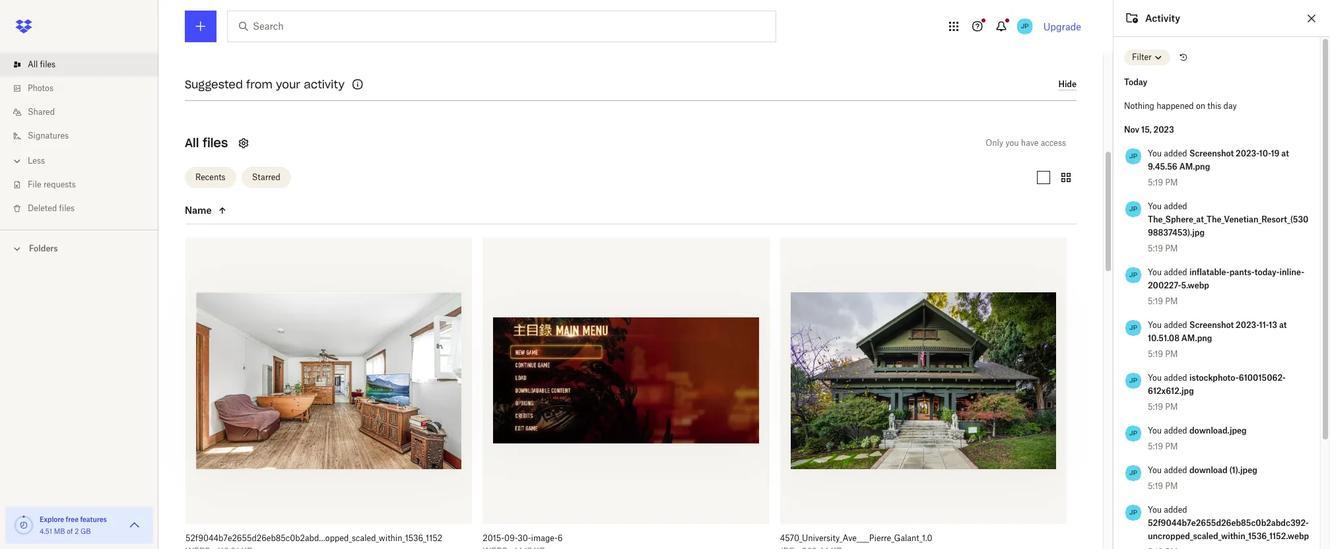 Task type: locate. For each thing, give the bounding box(es) containing it.
screenshot inside screenshot 2023-10-19 at 9.45.56 am.png
[[1190, 149, 1234, 158]]

upgrade
[[1044, 21, 1081, 32]]

7 added from the top
[[1164, 465, 1187, 475]]

1 horizontal spatial all
[[185, 135, 199, 150]]

2023- left 19
[[1236, 149, 1259, 158]]

0 vertical spatial at
[[1282, 149, 1289, 158]]

deleted files link
[[11, 197, 158, 220]]

0 vertical spatial all files
[[28, 59, 56, 69]]

1 you added from the top
[[1148, 149, 1190, 158]]

activity
[[1145, 12, 1180, 23]]

explore free features 4.51 mb of 2 gb
[[40, 516, 107, 535]]

6 5:19 from the top
[[1148, 442, 1163, 452]]

download.jpeg up download
[[1190, 426, 1247, 436]]

pm down "200227-"
[[1165, 296, 1178, 306]]

istockphoto-610015062- 612x612.jpg
[[1148, 373, 1286, 396]]

5.webp
[[1181, 281, 1209, 290]]

all files up photos
[[28, 59, 56, 69]]

19
[[1271, 149, 1280, 158]]

am.png for 10.51.08
[[1182, 333, 1212, 343]]

pants-
[[1230, 267, 1255, 277]]

gb
[[81, 527, 91, 535]]

2
[[75, 527, 79, 535]]

you up "10.51.08"
[[1148, 320, 1162, 330]]

pm
[[1165, 178, 1178, 187], [1165, 244, 1178, 254], [1165, 296, 1178, 306], [1165, 349, 1178, 359], [1165, 402, 1178, 412], [1165, 442, 1178, 452], [1165, 481, 1178, 491]]

am.png right 9.45.56
[[1179, 162, 1210, 172]]

2 you from the top
[[1148, 201, 1162, 211]]

screenshot 2023-10-19 at 9.45.56 am.png
[[1148, 149, 1289, 172]]

0 vertical spatial 2023-
[[1236, 149, 1259, 158]]

10.51.08
[[1148, 333, 1180, 343]]

0 horizontal spatial download.jpeg
[[210, 47, 274, 58]]

upgrade link
[[1044, 21, 1081, 32]]

am.png inside screenshot 2023-10-19 at 9.45.56 am.png
[[1179, 162, 1210, 172]]

7 you from the top
[[1148, 465, 1162, 475]]

less image
[[11, 154, 24, 168]]

files up photos
[[40, 59, 56, 69]]

added up 9.45.56
[[1164, 149, 1187, 158]]

you up 612x612.jpg at right
[[1148, 373, 1162, 383]]

2023- inside screenshot 2023-11-13 at 10.51.08 am.png
[[1236, 320, 1259, 330]]

at
[[1282, 149, 1289, 158], [1279, 320, 1287, 330]]

2 horizontal spatial files
[[203, 135, 228, 150]]

at right 19
[[1282, 149, 1289, 158]]

pm down 9.45.56
[[1165, 178, 1178, 187]]

1 vertical spatial all
[[185, 135, 199, 150]]

2 2023- from the top
[[1236, 320, 1259, 330]]

nothing
[[1124, 101, 1155, 111]]

added up "200227-"
[[1164, 267, 1187, 277]]

all files
[[28, 59, 56, 69], [185, 135, 228, 150]]

added down 612x612.jpg at right
[[1164, 426, 1187, 436]]

you added up 612x612.jpg at right
[[1148, 373, 1190, 383]]

starred
[[252, 172, 280, 182]]

you up "200227-"
[[1148, 267, 1162, 277]]

0 vertical spatial all
[[28, 59, 38, 69]]

2 screenshot from the top
[[1190, 320, 1234, 330]]

6 added from the top
[[1164, 426, 1187, 436]]

0 vertical spatial download.jpeg
[[210, 47, 274, 58]]

5:19 down 612x612.jpg at right
[[1148, 402, 1163, 412]]

you added for 9.45.56
[[1148, 149, 1190, 158]]

1 horizontal spatial files
[[59, 203, 75, 213]]

added inside you added 52f9044b7e2655d26eb85c0b2abdc392- uncropped_scaled_within_1536_1152.webp
[[1164, 505, 1187, 515]]

0 horizontal spatial all
[[28, 59, 38, 69]]

inflatable-pants-today-inline- 200227-5.webp
[[1148, 267, 1305, 290]]

8 you from the top
[[1148, 505, 1162, 515]]

am.png right "10.51.08"
[[1182, 333, 1212, 343]]

3 you from the top
[[1148, 267, 1162, 277]]

5 you from the top
[[1148, 373, 1162, 383]]

1 vertical spatial download.jpeg
[[1190, 426, 1247, 436]]

you
[[1006, 138, 1019, 148]]

all up recents
[[185, 135, 199, 150]]

files left folder settings 'icon'
[[203, 135, 228, 150]]

list
[[0, 45, 158, 230]]

filter button
[[1124, 50, 1170, 65]]

2 5:19 from the top
[[1148, 244, 1163, 254]]

you added for 5.webp
[[1148, 267, 1190, 277]]

5 pm from the top
[[1165, 402, 1178, 412]]

you inside you added the_sphere_at_the_venetian_resort_(530 98837453).jpg 5:19 pm
[[1148, 201, 1162, 211]]

files inside list item
[[40, 59, 56, 69]]

pm down 98837453).jpg on the right
[[1165, 244, 1178, 254]]

features
[[80, 516, 107, 524]]

added down 'you added download (1).jpeg 5:19 pm'
[[1164, 505, 1187, 515]]

5:19 pm for 5.webp
[[1148, 296, 1178, 306]]

at right 13 in the right of the page
[[1279, 320, 1287, 330]]

added up "10.51.08"
[[1164, 320, 1187, 330]]

5:19 down "10.51.08"
[[1148, 349, 1163, 359]]

52f9044b7e2655d26eb85c0b2abd…opped_scaled_within_1536_1152
[[186, 533, 442, 543]]

4570_university_ave____pierre_galant_1.0 button
[[780, 533, 1038, 544]]

0 horizontal spatial all files
[[28, 59, 56, 69]]

you up 9.45.56
[[1148, 149, 1162, 158]]

1 vertical spatial 2023-
[[1236, 320, 1259, 330]]

am.png for 9.45.56
[[1179, 162, 1210, 172]]

screenshot inside screenshot 2023-11-13 at 10.51.08 am.png
[[1190, 320, 1234, 330]]

recents
[[195, 172, 226, 182]]

3 added from the top
[[1164, 267, 1187, 277]]

6 pm from the top
[[1165, 442, 1178, 452]]

3 you added from the top
[[1148, 320, 1190, 330]]

at inside screenshot 2023-10-19 at 9.45.56 am.png
[[1282, 149, 1289, 158]]

1 vertical spatial am.png
[[1182, 333, 1212, 343]]

5:19 pm down "10.51.08"
[[1148, 349, 1178, 359]]

you inside 'you added download (1).jpeg 5:19 pm'
[[1148, 465, 1162, 475]]

am.png
[[1179, 162, 1210, 172], [1182, 333, 1212, 343]]

file, 2015-09-30-image-6.webp row
[[483, 237, 770, 549]]

1 screenshot from the top
[[1190, 149, 1234, 158]]

5:19 pm
[[1148, 178, 1178, 187], [1148, 296, 1178, 306], [1148, 349, 1178, 359], [1148, 402, 1178, 412]]

added up 612x612.jpg at right
[[1164, 373, 1187, 383]]

added inside 'you added download (1).jpeg 5:19 pm'
[[1164, 465, 1187, 475]]

1 vertical spatial screenshot
[[1190, 320, 1234, 330]]

inflatable-
[[1190, 267, 1230, 277]]

requests
[[43, 180, 76, 189]]

added inside the you added download.jpeg 5:19 pm
[[1164, 426, 1187, 436]]

11-
[[1259, 320, 1269, 330]]

15,
[[1141, 125, 1152, 135]]

access
[[1041, 138, 1066, 148]]

download.jpeg inside the you added download.jpeg 5:19 pm
[[1190, 426, 1247, 436]]

of
[[67, 527, 73, 535]]

you added up "10.51.08"
[[1148, 320, 1190, 330]]

612x612.jpg
[[1148, 386, 1194, 396]]

2023-
[[1236, 149, 1259, 158], [1236, 320, 1259, 330]]

2 vertical spatial files
[[59, 203, 75, 213]]

4 added from the top
[[1164, 320, 1187, 330]]

Search in folder "Dropbox" text field
[[253, 19, 749, 34]]

istockphoto-
[[1190, 373, 1239, 383]]

added up 98837453).jpg on the right
[[1164, 201, 1187, 211]]

1 vertical spatial at
[[1279, 320, 1287, 330]]

5:19 pm down "200227-"
[[1148, 296, 1178, 306]]

8 added from the top
[[1164, 505, 1187, 515]]

inline-
[[1280, 267, 1305, 277]]

hide button
[[1059, 80, 1077, 91]]

folder settings image
[[236, 135, 252, 151]]

5:19 up 'you added download (1).jpeg 5:19 pm'
[[1148, 442, 1163, 452]]

2 you added from the top
[[1148, 267, 1190, 277]]

1 vertical spatial all files
[[185, 135, 228, 150]]

files for all files link
[[40, 59, 56, 69]]

pm inside 'you added download (1).jpeg 5:19 pm'
[[1165, 481, 1178, 491]]

4 5:19 from the top
[[1148, 349, 1163, 359]]

98837453).jpg
[[1148, 228, 1205, 238]]

1 horizontal spatial download.jpeg
[[1190, 426, 1247, 436]]

pm down 612x612.jpg at right
[[1165, 402, 1178, 412]]

all files up recents
[[185, 135, 228, 150]]

all
[[28, 59, 38, 69], [185, 135, 199, 150]]

2 pm from the top
[[1165, 244, 1178, 254]]

recents button
[[185, 167, 236, 188]]

1 5:19 pm from the top
[[1148, 178, 1178, 187]]

pm inside you added the_sphere_at_the_venetian_resort_(530 98837453).jpg 5:19 pm
[[1165, 244, 1178, 254]]

added left download
[[1164, 465, 1187, 475]]

suggested from your activity
[[185, 78, 345, 91]]

you added up 9.45.56
[[1148, 149, 1190, 158]]

3 5:19 pm from the top
[[1148, 349, 1178, 359]]

5:19 pm for 9.45.56
[[1148, 178, 1178, 187]]

screenshot down this
[[1190, 149, 1234, 158]]

download.jpeg
[[210, 47, 274, 58], [1190, 426, 1247, 436]]

pm down "10.51.08"
[[1165, 349, 1178, 359]]

name button
[[185, 203, 296, 219]]

2023- inside screenshot 2023-10-19 at 9.45.56 am.png
[[1236, 149, 1259, 158]]

screenshot for 10.51.08
[[1190, 320, 1234, 330]]

you added download.jpeg 5:19 pm
[[1148, 426, 1247, 452]]

shared link
[[11, 100, 158, 124]]

0 vertical spatial am.png
[[1179, 162, 1210, 172]]

am.png inside screenshot 2023-11-13 at 10.51.08 am.png
[[1182, 333, 1212, 343]]

6 you from the top
[[1148, 426, 1162, 436]]

5:19 inside 'you added download (1).jpeg 5:19 pm'
[[1148, 481, 1163, 491]]

you
[[1148, 149, 1162, 158], [1148, 201, 1162, 211], [1148, 267, 1162, 277], [1148, 320, 1162, 330], [1148, 373, 1162, 383], [1148, 426, 1162, 436], [1148, 465, 1162, 475], [1148, 505, 1162, 515]]

you up 98837453).jpg on the right
[[1148, 201, 1162, 211]]

at inside screenshot 2023-11-13 at 10.51.08 am.png
[[1279, 320, 1287, 330]]

2023- left 13 in the right of the page
[[1236, 320, 1259, 330]]

deleted files
[[28, 203, 75, 213]]

0 vertical spatial screenshot
[[1190, 149, 1234, 158]]

7 5:19 from the top
[[1148, 481, 1163, 491]]

you added
[[1148, 149, 1190, 158], [1148, 267, 1190, 277], [1148, 320, 1190, 330], [1148, 373, 1190, 383]]

hide
[[1059, 80, 1077, 90]]

pm up 'you added download (1).jpeg 5:19 pm'
[[1165, 442, 1178, 452]]

3 5:19 from the top
[[1148, 296, 1163, 306]]

free
[[66, 516, 79, 524]]

5:19 down "200227-"
[[1148, 296, 1163, 306]]

all files inside list item
[[28, 59, 56, 69]]

jp for istockphoto-610015062- 612x612.jpg
[[1129, 376, 1138, 385]]

1 2023- from the top
[[1236, 149, 1259, 158]]

files right deleted
[[59, 203, 75, 213]]

2 added from the top
[[1164, 201, 1187, 211]]

1 added from the top
[[1164, 149, 1187, 158]]

file requests link
[[11, 173, 158, 197]]

you down 612x612.jpg at right
[[1148, 426, 1162, 436]]

photos link
[[11, 77, 158, 100]]

less
[[28, 156, 45, 166]]

5:19 pm down 9.45.56
[[1148, 178, 1178, 187]]

you added 52f9044b7e2655d26eb85c0b2abdc392- uncropped_scaled_within_1536_1152.webp
[[1148, 505, 1309, 541]]

your
[[276, 78, 301, 91]]

uncropped_scaled_within_1536_1152.webp
[[1148, 531, 1309, 541]]

jp
[[1021, 22, 1029, 30], [1129, 152, 1138, 160], [1129, 205, 1138, 213], [1129, 271, 1138, 279], [1129, 323, 1138, 332], [1129, 376, 1138, 385], [1129, 429, 1138, 438], [1129, 469, 1138, 477], [1129, 508, 1138, 517]]

2 5:19 pm from the top
[[1148, 296, 1178, 306]]

0 vertical spatial files
[[40, 59, 56, 69]]

1 you from the top
[[1148, 149, 1162, 158]]

pm down the you added download.jpeg 5:19 pm
[[1165, 481, 1178, 491]]

all up photos
[[28, 59, 38, 69]]

screenshot down 5.webp
[[1190, 320, 1234, 330]]

5:19 down 98837453).jpg on the right
[[1148, 244, 1163, 254]]

dropbox image
[[11, 13, 37, 40]]

jp for screenshot 2023-11-13 at 10.51.08 am.png
[[1129, 323, 1138, 332]]

7 pm from the top
[[1165, 481, 1178, 491]]

files
[[40, 59, 56, 69], [203, 135, 228, 150], [59, 203, 75, 213]]

pm inside the you added download.jpeg 5:19 pm
[[1165, 442, 1178, 452]]

0 horizontal spatial files
[[40, 59, 56, 69]]

5:19 down 9.45.56
[[1148, 178, 1163, 187]]

folders
[[29, 244, 58, 254]]

5:19 pm down 612x612.jpg at right
[[1148, 402, 1178, 412]]

you down 'you added download (1).jpeg 5:19 pm'
[[1148, 505, 1162, 515]]

you down the you added download.jpeg 5:19 pm
[[1148, 465, 1162, 475]]

5:19 down the you added download.jpeg 5:19 pm
[[1148, 481, 1163, 491]]

you added up "200227-"
[[1148, 267, 1190, 277]]

download.jpeg up from
[[210, 47, 274, 58]]



Task type: describe. For each thing, give the bounding box(es) containing it.
shared
[[28, 107, 55, 117]]

2023- for 10-
[[1236, 149, 1259, 158]]

close right sidebar image
[[1304, 10, 1320, 26]]

file, 52f9044b7e2655d26eb85c0b2abdc392-uncropped_scaled_within_1536_1152.webp row
[[186, 237, 472, 549]]

only
[[986, 138, 1003, 148]]

all inside all files link
[[28, 59, 38, 69]]

rewind this folder image
[[1178, 52, 1189, 63]]

jp button
[[1014, 16, 1036, 37]]

jp inside popup button
[[1021, 22, 1029, 30]]

2023- for 11-
[[1236, 320, 1259, 330]]

you inside the you added download.jpeg 5:19 pm
[[1148, 426, 1162, 436]]

you added for 10.51.08
[[1148, 320, 1190, 330]]

4.51
[[40, 527, 52, 535]]

on
[[1196, 101, 1206, 111]]

09-
[[504, 533, 518, 543]]

1 vertical spatial files
[[203, 135, 228, 150]]

download.jpeg link
[[210, 45, 274, 60]]

jp for download.jpeg
[[1129, 429, 1138, 438]]

at for screenshot 2023-11-13 at 10.51.08 am.png
[[1279, 320, 1287, 330]]

mb
[[54, 527, 65, 535]]

2015-09-30-image-6
[[483, 533, 563, 543]]

5 added from the top
[[1164, 373, 1187, 383]]

photos
[[28, 83, 53, 93]]

jp for download (1).jpeg
[[1129, 469, 1138, 477]]

2015-09-30-image-6 button
[[483, 533, 740, 544]]

the_sphere_at_the_venetian_resort_(530
[[1148, 215, 1309, 224]]

name
[[185, 205, 212, 216]]

suggested
[[185, 78, 243, 91]]

image-
[[531, 533, 558, 543]]

1 5:19 from the top
[[1148, 178, 1163, 187]]

30-
[[518, 533, 531, 543]]

from
[[246, 78, 273, 91]]

filter
[[1132, 52, 1152, 62]]

screenshot for 9.45.56
[[1190, 149, 1234, 158]]

9.45.56
[[1148, 162, 1178, 172]]

2023
[[1154, 125, 1174, 135]]

files for the 'deleted files' link
[[59, 203, 75, 213]]

explore
[[40, 516, 64, 524]]

52f9044b7e2655d26eb85c0b2abdc392-
[[1148, 518, 1309, 528]]

5 5:19 from the top
[[1148, 402, 1163, 412]]

you added download (1).jpeg 5:19 pm
[[1148, 465, 1258, 491]]

52f9044b7e2655d26eb85c0b2abd…opped_scaled_within_1536_1152 button
[[186, 533, 443, 544]]

signatures link
[[11, 124, 158, 148]]

all files list item
[[0, 53, 158, 77]]

day
[[1224, 101, 1237, 111]]

4 pm from the top
[[1165, 349, 1178, 359]]

quota usage element
[[13, 515, 34, 536]]

5:19 inside the you added download.jpeg 5:19 pm
[[1148, 442, 1163, 452]]

today
[[1124, 77, 1147, 87]]

4 you from the top
[[1148, 320, 1162, 330]]

nothing happened on this day
[[1124, 101, 1237, 111]]

today-
[[1255, 267, 1280, 277]]

screenshot 2023-11-13 at 10.51.08 am.png
[[1148, 320, 1287, 343]]

4 you added from the top
[[1148, 373, 1190, 383]]

1 pm from the top
[[1165, 178, 1178, 187]]

download
[[1190, 465, 1228, 475]]

happened
[[1157, 101, 1194, 111]]

13
[[1269, 320, 1277, 330]]

jp for the_sphere_at_the_venetian_resort_(530 98837453).jpg
[[1129, 205, 1138, 213]]

610015062-
[[1239, 373, 1286, 383]]

have
[[1021, 138, 1039, 148]]

starred button
[[241, 167, 291, 188]]

2015-
[[483, 533, 504, 543]]

this
[[1208, 101, 1222, 111]]

5:19 pm for 10.51.08
[[1148, 349, 1178, 359]]

4 5:19 pm from the top
[[1148, 402, 1178, 412]]

activity
[[304, 78, 345, 91]]

jp for inflatable-pants-today-inline- 200227-5.webp
[[1129, 271, 1138, 279]]

added inside you added the_sphere_at_the_venetian_resort_(530 98837453).jpg 5:19 pm
[[1164, 201, 1187, 211]]

file requests
[[28, 180, 76, 189]]

signatures
[[28, 131, 69, 141]]

file, 4570_university_ave____pierre_galant_1.0.jpg row
[[780, 237, 1067, 549]]

you inside you added 52f9044b7e2655d26eb85c0b2abdc392- uncropped_scaled_within_1536_1152.webp
[[1148, 505, 1162, 515]]

6
[[558, 533, 563, 543]]

only you have access
[[986, 138, 1066, 148]]

you added the_sphere_at_the_venetian_resort_(530 98837453).jpg 5:19 pm
[[1148, 201, 1309, 254]]

jp for 52f9044b7e2655d26eb85c0b2abdc392- uncropped_scaled_within_1536_1152.webp
[[1129, 508, 1138, 517]]

5:19 inside you added the_sphere_at_the_venetian_resort_(530 98837453).jpg 5:19 pm
[[1148, 244, 1163, 254]]

(1).jpeg
[[1230, 465, 1258, 475]]

nov
[[1124, 125, 1140, 135]]

list containing all files
[[0, 45, 158, 230]]

at for screenshot 2023-10-19 at 9.45.56 am.png
[[1282, 149, 1289, 158]]

200227-
[[1148, 281, 1181, 290]]

10-
[[1259, 149, 1271, 158]]

deleted
[[28, 203, 57, 213]]

nov 15, 2023
[[1124, 125, 1174, 135]]

1 horizontal spatial all files
[[185, 135, 228, 150]]

jp for screenshot 2023-10-19 at 9.45.56 am.png
[[1129, 152, 1138, 160]]

all files link
[[11, 53, 158, 77]]

folders button
[[0, 238, 158, 258]]

file
[[28, 180, 41, 189]]

4570_university_ave____pierre_galant_1.0
[[780, 533, 933, 543]]

3 pm from the top
[[1165, 296, 1178, 306]]



Task type: vqa. For each thing, say whether or not it's contained in the screenshot.
the 'inline-' on the right
yes



